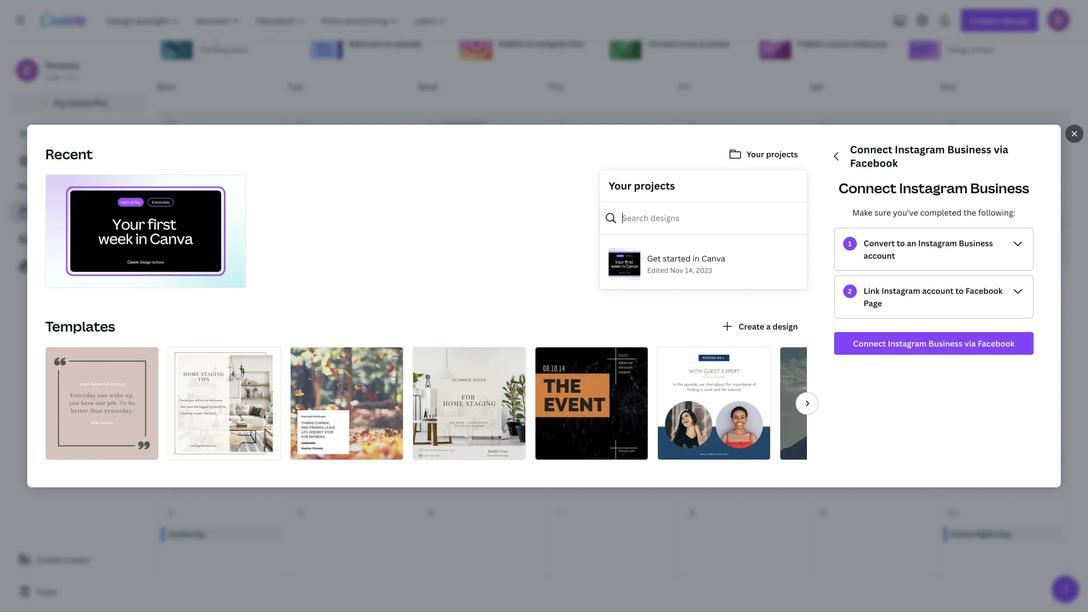 Task type: describe. For each thing, give the bounding box(es) containing it.
link instagram account to facebook page
[[864, 286, 1003, 309]]

canva inside get started in canva edited nov 14, 2023
[[702, 253, 726, 264]]

wed
[[418, 81, 438, 93]]

publish a social media post
[[798, 39, 888, 48]]

try
[[54, 97, 66, 108]]

social for take
[[970, 33, 989, 43]]

canva inside button
[[68, 97, 92, 108]]

trash
[[36, 587, 57, 597]]

content
[[36, 207, 68, 217]]

day for international
[[996, 452, 1009, 461]]

design
[[773, 321, 798, 332]]

to left calendar
[[385, 39, 392, 48]]

black inside design for black friday trending event
[[235, 33, 253, 43]]

friday inside design for black friday trending event
[[255, 33, 275, 43]]

product photos link
[[9, 255, 147, 278]]

14,
[[685, 266, 695, 275]]

to inside link instagram account to facebook page
[[956, 286, 964, 296]]

row containing cookie day
[[157, 499, 1070, 577]]

human rights day button
[[945, 527, 1065, 542]]

pro
[[94, 97, 107, 108]]

sun
[[941, 81, 957, 93]]

tue
[[288, 81, 303, 93]]

personal
[[45, 60, 79, 71]]

convert
[[864, 238, 895, 249]]

0 horizontal spatial 1
[[75, 72, 79, 82]]

content planner
[[36, 207, 99, 217]]

friday inside button
[[710, 374, 731, 383]]

take
[[948, 33, 963, 43]]

thu
[[549, 81, 565, 93]]

content planner link
[[9, 201, 147, 223]]

cookie day
[[168, 530, 206, 539]]

account inside convert to an instagram business account
[[864, 250, 896, 261]]

Search designs search field
[[623, 208, 800, 229]]

beige background and simple border good morning quote image
[[46, 348, 158, 460]]

get started in canva edited nov 14, 2023
[[648, 253, 726, 275]]

sure
[[875, 207, 892, 218]]

design for black friday trending event
[[200, 33, 275, 54]]

calendar
[[394, 39, 423, 48]]

mon
[[157, 81, 177, 93]]

0 vertical spatial an
[[525, 39, 533, 48]]

diwali
[[951, 218, 972, 228]]

get
[[648, 253, 661, 264]]

blue & brown podcast social media graphic image
[[658, 348, 771, 460]]

top level navigation element
[[100, 9, 456, 32]]

1 inside convert to an instagram business account element
[[849, 239, 853, 248]]

persons
[[1019, 452, 1046, 461]]

•
[[62, 72, 65, 82]]

connect instagram business via facebook inside button
[[854, 338, 1015, 349]]

mockups link
[[9, 228, 147, 251]]

occupied home staging image
[[413, 348, 526, 460]]

monday
[[190, 452, 217, 461]]

school
[[972, 45, 995, 54]]

cyber
[[168, 452, 188, 461]]

1 vertical spatial row
[[157, 266, 1070, 344]]

the
[[964, 207, 977, 218]]

recent
[[45, 145, 93, 163]]

diwali row
[[157, 188, 1070, 266]]

link instagram account to facebook page element
[[844, 285, 857, 298]]

cyber monday button
[[162, 449, 282, 465]]

human
[[951, 530, 975, 539]]

product
[[36, 261, 67, 272]]

mockups
[[36, 234, 71, 245]]

connect social accounts
[[649, 39, 730, 48]]

diwali button
[[945, 215, 1065, 231]]

day right rights
[[999, 530, 1012, 539]]

a for publish a social media post
[[825, 39, 828, 48]]

facebook inside button
[[978, 338, 1015, 349]]

completed
[[921, 207, 962, 218]]

recommended
[[18, 182, 68, 191]]

home staging tips for interior designers instagram post image
[[168, 348, 281, 460]]

a for create a design
[[767, 321, 771, 332]]

create a design
[[739, 321, 798, 332]]

free
[[45, 72, 60, 82]]

your inside 'button'
[[747, 149, 765, 160]]

to right the 'back'
[[56, 128, 65, 139]]

media for lesson
[[991, 33, 1011, 43]]

connect instagram business via facebook button
[[835, 332, 1034, 355]]

projects inside 'button'
[[767, 149, 798, 160]]

edited
[[648, 266, 669, 275]]

following:
[[979, 207, 1016, 218]]

photos
[[69, 261, 96, 272]]

november row
[[157, 110, 1070, 188]]

black inside button
[[690, 374, 708, 383]]

your projects button
[[724, 143, 807, 166]]

team
[[70, 554, 90, 565]]

rights
[[977, 530, 998, 539]]

cookie
[[168, 530, 191, 539]]

business inside convert to an instagram business account
[[959, 238, 994, 249]]

post
[[873, 39, 888, 48]]

black friday
[[690, 374, 731, 383]]

you've
[[894, 207, 919, 218]]

instagram inside link instagram account to facebook page
[[882, 286, 921, 296]]

cyber monday
[[168, 452, 217, 461]]

started
[[663, 253, 691, 264]]

international day of persons with disabilit button
[[945, 449, 1089, 465]]

free •
[[45, 72, 65, 82]]

sat
[[810, 81, 824, 93]]

an inside convert to an instagram business account
[[907, 238, 917, 249]]

business up following:
[[971, 179, 1030, 197]]

2023
[[697, 266, 713, 275]]

instagram up connect instagram business
[[895, 143, 945, 157]]

try canva pro
[[54, 97, 107, 108]]

day for cookie
[[193, 530, 206, 539]]

connect instagram business
[[839, 179, 1030, 197]]

instagram inside button
[[888, 338, 927, 349]]

2
[[849, 287, 853, 296]]

publish for publish a social media post
[[798, 39, 823, 48]]

instagram up 'make sure you've completed the following:'
[[900, 179, 968, 197]]



Task type: locate. For each thing, give the bounding box(es) containing it.
publish for publish an instagram post
[[499, 39, 524, 48]]

1 right '•'
[[75, 72, 79, 82]]

1 vertical spatial canva
[[702, 253, 726, 264]]

1 horizontal spatial social
[[830, 39, 849, 48]]

social up school
[[970, 33, 989, 43]]

0 vertical spatial via
[[994, 143, 1009, 157]]

an
[[525, 39, 533, 48], [907, 238, 917, 249]]

day inside december row
[[996, 452, 1009, 461]]

instagram down link instagram account to facebook page
[[888, 338, 927, 349]]

add event to calendar
[[349, 39, 423, 48]]

1 vertical spatial via
[[965, 338, 976, 349]]

your projects inside 'button'
[[747, 149, 798, 160]]

try canva pro button
[[9, 92, 147, 113]]

wednesday column header
[[418, 64, 548, 109]]

1 horizontal spatial friday
[[710, 374, 731, 383]]

0 horizontal spatial black
[[235, 33, 253, 43]]

a right take
[[965, 33, 968, 43]]

monday column header
[[157, 64, 287, 109]]

december
[[704, 429, 749, 441]]

media up school
[[991, 33, 1011, 43]]

apps link
[[9, 150, 147, 172]]

media left post
[[851, 39, 871, 48]]

with
[[1047, 452, 1062, 461]]

create left design
[[739, 321, 765, 332]]

0 vertical spatial row
[[157, 64, 1071, 109]]

design inside design for black friday trending event
[[200, 33, 222, 43]]

1 horizontal spatial event
[[364, 39, 383, 48]]

international
[[951, 452, 995, 461]]

design
[[200, 33, 222, 43], [948, 45, 970, 54]]

link
[[864, 286, 880, 296]]

0 horizontal spatial create
[[36, 554, 62, 565]]

planner
[[70, 207, 99, 217]]

fall leaves life quotes image
[[291, 348, 403, 460]]

publish an instagram post
[[499, 39, 585, 48]]

0 horizontal spatial publish
[[499, 39, 524, 48]]

1 horizontal spatial 1
[[849, 239, 853, 248]]

1 horizontal spatial your projects
[[747, 149, 798, 160]]

friday column header
[[679, 64, 809, 109]]

instagram left post
[[535, 39, 568, 48]]

to
[[385, 39, 392, 48], [56, 128, 65, 139], [897, 238, 906, 249], [956, 286, 964, 296]]

in
[[693, 253, 700, 264]]

1 left convert
[[849, 239, 853, 248]]

make sure you've completed the following:
[[853, 207, 1016, 218]]

get started in canva image
[[46, 175, 246, 287]]

disabilit
[[1063, 452, 1089, 461]]

trash link
[[9, 581, 147, 603]]

business up connect instagram business
[[948, 143, 992, 157]]

to right convert
[[897, 238, 906, 249]]

account inside link instagram account to facebook page
[[923, 286, 954, 296]]

0 horizontal spatial media
[[851, 39, 871, 48]]

2 horizontal spatial social
[[970, 33, 989, 43]]

0 horizontal spatial canva
[[68, 97, 92, 108]]

connect
[[649, 39, 677, 48], [851, 143, 893, 157], [839, 179, 897, 197], [854, 338, 886, 349]]

create for create a team
[[36, 554, 62, 565]]

human rights day
[[951, 530, 1012, 539]]

1 vertical spatial account
[[923, 286, 954, 296]]

your
[[747, 149, 765, 160], [609, 179, 632, 193]]

facebook inside connect instagram business via facebook
[[851, 156, 898, 170]]

a for take a social media lesson design school
[[965, 33, 968, 43]]

0 vertical spatial canva
[[68, 97, 92, 108]]

business down diwali
[[959, 238, 994, 249]]

1 horizontal spatial black
[[690, 374, 708, 383]]

to down convert to an instagram business account
[[956, 286, 964, 296]]

black friday row
[[157, 344, 1070, 422]]

1 vertical spatial friday
[[710, 374, 731, 383]]

a inside take a social media lesson design school
[[965, 33, 968, 43]]

create
[[739, 321, 765, 332], [36, 554, 62, 565]]

design down take
[[948, 45, 970, 54]]

0 vertical spatial friday
[[255, 33, 275, 43]]

0 horizontal spatial account
[[864, 250, 896, 261]]

via inside button
[[965, 338, 976, 349]]

1 horizontal spatial publish
[[798, 39, 823, 48]]

account down convert to an instagram business account
[[923, 286, 954, 296]]

facebook inside link instagram account to facebook page
[[966, 286, 1003, 296]]

a left post
[[825, 39, 828, 48]]

row containing mon
[[157, 64, 1071, 109]]

page
[[864, 298, 883, 309]]

1 horizontal spatial via
[[994, 143, 1009, 157]]

create for create a design
[[739, 321, 765, 332]]

0 horizontal spatial your projects
[[609, 179, 675, 193]]

1 horizontal spatial your
[[747, 149, 765, 160]]

an left post
[[525, 39, 533, 48]]

instagram inside convert to an instagram business account
[[919, 238, 958, 249]]

add
[[349, 39, 363, 48]]

via
[[994, 143, 1009, 157], [965, 338, 976, 349]]

sunday column header
[[940, 64, 1071, 109]]

apps
[[36, 156, 56, 166]]

canva up 2023
[[702, 253, 726, 264]]

1 vertical spatial connect instagram business via facebook
[[854, 338, 1015, 349]]

publish
[[499, 39, 524, 48], [798, 39, 823, 48]]

saturday column header
[[809, 64, 940, 109]]

international day of persons with disabilit
[[951, 452, 1089, 461]]

0 horizontal spatial event
[[230, 45, 249, 54]]

november
[[443, 117, 489, 130]]

1 horizontal spatial create
[[739, 321, 765, 332]]

tuesday column header
[[287, 64, 418, 109]]

design up trending
[[200, 33, 222, 43]]

make
[[853, 207, 873, 218]]

1 vertical spatial 1
[[849, 239, 853, 248]]

a inside button
[[64, 554, 68, 565]]

1 vertical spatial your
[[609, 179, 632, 193]]

0 horizontal spatial projects
[[634, 179, 675, 193]]

canva right try
[[68, 97, 92, 108]]

account down convert
[[864, 250, 896, 261]]

1 horizontal spatial an
[[907, 238, 917, 249]]

your projects
[[747, 149, 798, 160], [609, 179, 675, 193]]

for
[[224, 33, 233, 43]]

social for publish
[[830, 39, 849, 48]]

account
[[864, 250, 896, 261], [923, 286, 954, 296]]

social
[[970, 33, 989, 43], [678, 39, 698, 48], [830, 39, 849, 48]]

0 vertical spatial 1
[[75, 72, 79, 82]]

product photos
[[36, 261, 96, 272]]

1
[[75, 72, 79, 82], [849, 239, 853, 248]]

of
[[1011, 452, 1018, 461]]

0 horizontal spatial social
[[678, 39, 698, 48]]

business
[[948, 143, 992, 157], [971, 179, 1030, 197], [959, 238, 994, 249], [929, 338, 963, 349]]

0 horizontal spatial an
[[525, 39, 533, 48]]

connect instagram business via facebook up connect instagram business
[[851, 143, 1009, 170]]

projects
[[767, 149, 798, 160], [634, 179, 675, 193]]

row
[[157, 64, 1071, 109], [157, 266, 1070, 344], [157, 499, 1070, 577]]

design inside take a social media lesson design school
[[948, 45, 970, 54]]

2 publish from the left
[[798, 39, 823, 48]]

0 vertical spatial projects
[[767, 149, 798, 160]]

day right cookie
[[193, 530, 206, 539]]

2 vertical spatial row
[[157, 499, 1070, 577]]

1 horizontal spatial canva
[[702, 253, 726, 264]]

0 vertical spatial your
[[747, 149, 765, 160]]

event inside design for black friday trending event
[[230, 45, 249, 54]]

convert to an instagram business account
[[864, 238, 994, 261]]

a for create a team
[[64, 554, 68, 565]]

0 vertical spatial account
[[864, 250, 896, 261]]

1 vertical spatial facebook
[[966, 286, 1003, 296]]

social left post
[[830, 39, 849, 48]]

1 horizontal spatial design
[[948, 45, 970, 54]]

1 vertical spatial an
[[907, 238, 917, 249]]

a inside button
[[767, 321, 771, 332]]

0 horizontal spatial design
[[200, 33, 222, 43]]

social left accounts
[[678, 39, 698, 48]]

a left team
[[64, 554, 68, 565]]

0 vertical spatial design
[[200, 33, 222, 43]]

2 vertical spatial facebook
[[978, 338, 1015, 349]]

connect instagram business via facebook down link instagram account to facebook page
[[854, 338, 1015, 349]]

trending
[[200, 45, 228, 54]]

to inside convert to an instagram business account
[[897, 238, 906, 249]]

back to home
[[36, 128, 89, 139]]

0 horizontal spatial your
[[609, 179, 632, 193]]

day left of
[[996, 452, 1009, 461]]

media for post
[[851, 39, 871, 48]]

create inside button
[[36, 554, 62, 565]]

thursday column header
[[548, 64, 679, 109]]

event fireworks social media graphic image
[[536, 348, 648, 460]]

0 vertical spatial facebook
[[851, 156, 898, 170]]

create a team
[[36, 554, 90, 565]]

friday up december
[[710, 374, 731, 383]]

instagram down completed
[[919, 238, 958, 249]]

business down link instagram account to facebook page
[[929, 338, 963, 349]]

list
[[9, 201, 147, 278]]

publish up wednesday column header
[[499, 39, 524, 48]]

list containing content planner
[[9, 201, 147, 278]]

0 vertical spatial create
[[739, 321, 765, 332]]

1 vertical spatial black
[[690, 374, 708, 383]]

1 horizontal spatial media
[[991, 33, 1011, 43]]

fri
[[679, 81, 691, 93]]

1 vertical spatial design
[[948, 45, 970, 54]]

day
[[996, 452, 1009, 461], [193, 530, 206, 539], [999, 530, 1012, 539]]

back to home link
[[9, 122, 147, 145]]

instagram right 'link'
[[882, 286, 921, 296]]

facebook
[[851, 156, 898, 170], [966, 286, 1003, 296], [978, 338, 1015, 349]]

friday down top level navigation element
[[255, 33, 275, 43]]

accounts
[[699, 39, 730, 48]]

friday
[[255, 33, 275, 43], [710, 374, 731, 383]]

0 horizontal spatial friday
[[255, 33, 275, 43]]

canva
[[68, 97, 92, 108], [702, 253, 726, 264]]

1 vertical spatial create
[[36, 554, 62, 565]]

back
[[36, 128, 55, 139]]

1 horizontal spatial account
[[923, 286, 954, 296]]

nov
[[671, 266, 684, 275]]

convert to an instagram business account element
[[844, 237, 857, 251]]

0 vertical spatial connect instagram business via facebook
[[851, 143, 1009, 170]]

social inside take a social media lesson design school
[[970, 33, 989, 43]]

business inside button
[[929, 338, 963, 349]]

0 vertical spatial your projects
[[747, 149, 798, 160]]

an down you've
[[907, 238, 917, 249]]

1 publish from the left
[[499, 39, 524, 48]]

publish up sat
[[798, 39, 823, 48]]

media
[[991, 33, 1011, 43], [851, 39, 871, 48]]

1 horizontal spatial projects
[[767, 149, 798, 160]]

0 vertical spatial black
[[235, 33, 253, 43]]

december row
[[157, 422, 1089, 499]]

a
[[965, 33, 968, 43], [825, 39, 828, 48], [767, 321, 771, 332], [64, 554, 68, 565]]

media inside take a social media lesson design school
[[991, 33, 1011, 43]]

create inside button
[[739, 321, 765, 332]]

black friday button
[[684, 371, 804, 387]]

1 vertical spatial projects
[[634, 179, 675, 193]]

create left team
[[36, 554, 62, 565]]

event down for at left top
[[230, 45, 249, 54]]

event
[[364, 39, 383, 48], [230, 45, 249, 54]]

lesson
[[1013, 33, 1034, 43]]

a left design
[[767, 321, 771, 332]]

home
[[67, 128, 89, 139]]

cookie day button
[[162, 527, 282, 542]]

post
[[570, 39, 585, 48]]

connect inside connect instagram business via facebook button
[[854, 338, 886, 349]]

event right add
[[364, 39, 383, 48]]

1 vertical spatial your projects
[[609, 179, 675, 193]]

templates
[[45, 317, 115, 336]]

create a team button
[[9, 548, 147, 571]]

take a social media lesson design school
[[948, 33, 1034, 54]]

0 horizontal spatial via
[[965, 338, 976, 349]]



Task type: vqa. For each thing, say whether or not it's contained in the screenshot.
"calendar"
yes



